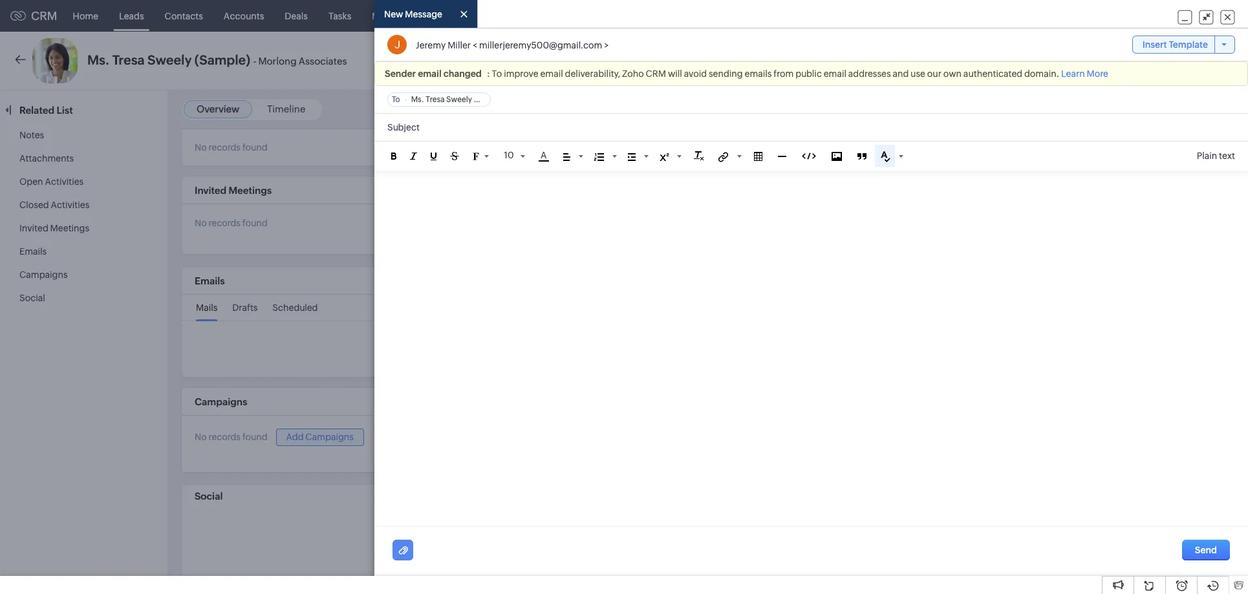 Task type: locate. For each thing, give the bounding box(es) containing it.
1 vertical spatial meetings
[[229, 185, 272, 196]]

sweely for ms. tresa sweely (sample) - morlong associates
[[148, 52, 192, 67]]

reports
[[473, 11, 506, 21]]

email right improve
[[541, 69, 563, 79]]

campaigns
[[19, 270, 68, 280], [195, 397, 248, 408], [306, 432, 354, 442]]

0 horizontal spatial send
[[969, 56, 992, 66]]

send inside send email button
[[969, 56, 992, 66]]

0 horizontal spatial sweely
[[148, 52, 192, 67]]

0 vertical spatial activities
[[45, 177, 84, 187]]

1 horizontal spatial email
[[541, 69, 563, 79]]

and
[[893, 69, 909, 79]]

0 vertical spatial emails
[[19, 247, 47, 257]]

overview link
[[197, 104, 239, 115]]

0 vertical spatial invited meetings
[[195, 185, 272, 196]]

1 horizontal spatial tresa
[[426, 95, 445, 104]]

0 vertical spatial tresa
[[112, 52, 145, 67]]

no
[[195, 142, 207, 153], [195, 218, 207, 229], [195, 432, 207, 443]]

add campaigns link
[[276, 429, 364, 446]]

1 vertical spatial sweely
[[447, 95, 472, 104]]

: left 9 at right
[[1171, 108, 1174, 118]]

learn more link
[[1062, 69, 1109, 79]]

0 horizontal spatial (sample)
[[195, 52, 251, 67]]

1 horizontal spatial invited meetings
[[195, 185, 272, 196]]

ms. for ms. tresa sweely (sample)
[[411, 95, 424, 104]]

campaigns link
[[19, 270, 68, 280]]

scheduled
[[273, 303, 318, 313]]

activities for open activities
[[45, 177, 84, 187]]

social
[[19, 293, 45, 303], [195, 491, 223, 502]]

crm left will
[[646, 69, 666, 79]]

(sample) for ms. tresa sweely (sample) - morlong associates
[[195, 52, 251, 67]]

sender email changed : to improve email deliverability, zoho crm will avoid sending emails from public email addresses and use our own authenticated domain. learn more
[[385, 69, 1109, 79]]

activities up closed activities
[[45, 177, 84, 187]]

1 no from the top
[[195, 142, 207, 153]]

ms.
[[87, 52, 110, 67], [411, 95, 424, 104]]

accounts link
[[213, 0, 275, 31]]

0 horizontal spatial tresa
[[112, 52, 145, 67]]

1 horizontal spatial campaigns
[[195, 397, 248, 408]]

meetings
[[372, 11, 411, 21], [229, 185, 272, 196], [50, 223, 89, 234]]

1 vertical spatial invited meetings
[[19, 223, 89, 234]]

1 horizontal spatial (sample)
[[474, 95, 506, 104]]

no records found
[[195, 142, 268, 153], [195, 218, 268, 229], [195, 432, 268, 443]]

closed activities link
[[19, 200, 90, 210]]

alignment image
[[563, 153, 570, 161]]

(sample)
[[195, 52, 251, 67], [474, 95, 506, 104]]

0 vertical spatial meetings
[[372, 11, 411, 21]]

1 horizontal spatial send
[[1196, 546, 1218, 556]]

avoid
[[684, 69, 707, 79]]

1 vertical spatial found
[[243, 218, 268, 229]]

deliverability,
[[565, 69, 621, 79]]

contacts
[[165, 11, 203, 21]]

emails up mails
[[195, 276, 225, 287]]

1 horizontal spatial invited
[[195, 185, 227, 196]]

0 horizontal spatial emails
[[19, 247, 47, 257]]

ms. tresa sweely (sample)
[[411, 95, 506, 104]]

tresa
[[112, 52, 145, 67], [426, 95, 445, 104]]

edit button
[[1102, 50, 1145, 71]]

0 horizontal spatial social
[[19, 293, 45, 303]]

1 vertical spatial no records found
[[195, 218, 268, 229]]

0 vertical spatial found
[[243, 142, 268, 153]]

1 email from the left
[[418, 69, 442, 79]]

0 vertical spatial to
[[492, 69, 502, 79]]

new
[[384, 9, 403, 20]]

next record image
[[1220, 57, 1228, 65]]

social link
[[19, 293, 45, 303]]

1 records from the top
[[209, 142, 241, 153]]

add campaigns
[[286, 432, 354, 442]]

ago
[[1208, 108, 1223, 118]]

2 email from the left
[[541, 69, 563, 79]]

marketplace element
[[1130, 0, 1157, 31]]

1 vertical spatial emails
[[195, 276, 225, 287]]

0 vertical spatial records
[[209, 142, 241, 153]]

email right the public
[[824, 69, 847, 79]]

insert template button
[[1133, 36, 1236, 54]]

1 horizontal spatial sweely
[[447, 95, 472, 104]]

last
[[1123, 108, 1139, 118]]

sweely for ms. tresa sweely (sample)
[[447, 95, 472, 104]]

related
[[19, 105, 54, 116]]

improve
[[504, 69, 539, 79]]

send for send
[[1196, 546, 1218, 556]]

1 horizontal spatial crm
[[646, 69, 666, 79]]

update
[[1141, 108, 1170, 118]]

from
[[774, 69, 794, 79]]

records
[[209, 142, 241, 153], [209, 218, 241, 229], [209, 432, 241, 443]]

found
[[243, 142, 268, 153], [243, 218, 268, 229], [243, 432, 268, 443]]

(sample) left - in the left top of the page
[[195, 52, 251, 67]]

to
[[492, 69, 502, 79], [392, 95, 400, 104]]

2 horizontal spatial campaigns
[[306, 432, 354, 442]]

activities
[[45, 177, 84, 187], [51, 200, 90, 210]]

1 vertical spatial send
[[1196, 546, 1218, 556]]

ms. down "home"
[[87, 52, 110, 67]]

tresa down leads
[[112, 52, 145, 67]]

timeline
[[267, 104, 306, 115]]

tresa for ms. tresa sweely (sample)
[[426, 95, 445, 104]]

associates
[[299, 56, 347, 67]]

0 horizontal spatial meetings
[[50, 223, 89, 234]]

1 vertical spatial social
[[195, 491, 223, 502]]

1 horizontal spatial :
[[1171, 108, 1174, 118]]

template
[[1169, 40, 1209, 50]]

1 horizontal spatial ms.
[[411, 95, 424, 104]]

2 horizontal spatial email
[[824, 69, 847, 79]]

0 vertical spatial sweely
[[148, 52, 192, 67]]

activities up invited meetings "link"
[[51, 200, 90, 210]]

convert
[[1049, 56, 1083, 66]]

crm
[[31, 9, 57, 23], [646, 69, 666, 79]]

attachments
[[19, 153, 74, 164]]

0 horizontal spatial crm
[[31, 9, 57, 23]]

0 vertical spatial send
[[969, 56, 992, 66]]

home
[[73, 11, 98, 21]]

1 vertical spatial records
[[209, 218, 241, 229]]

plain text
[[1198, 151, 1236, 161]]

crm left "home"
[[31, 9, 57, 23]]

addresses
[[849, 69, 891, 79]]

2 vertical spatial no records found
[[195, 432, 268, 443]]

to left improve
[[492, 69, 502, 79]]

0 vertical spatial (sample)
[[195, 52, 251, 67]]

1 vertical spatial (sample)
[[474, 95, 506, 104]]

ms. down sender
[[411, 95, 424, 104]]

1 vertical spatial to
[[392, 95, 400, 104]]

learn
[[1062, 69, 1085, 79]]

sweely down changed
[[447, 95, 472, 104]]

convert button
[[1035, 50, 1097, 71]]

0 vertical spatial no records found
[[195, 142, 268, 153]]

new message
[[384, 9, 443, 20]]

send inside send button
[[1196, 546, 1218, 556]]

1 horizontal spatial social
[[195, 491, 223, 502]]

insert
[[1143, 40, 1168, 50]]

timeline link
[[267, 104, 306, 115]]

changed
[[444, 69, 482, 79]]

0 horizontal spatial email
[[418, 69, 442, 79]]

1 vertical spatial activities
[[51, 200, 90, 210]]

notes
[[19, 130, 44, 140]]

our
[[928, 69, 942, 79]]

0 vertical spatial social
[[19, 293, 45, 303]]

0 vertical spatial ms.
[[87, 52, 110, 67]]

sending
[[709, 69, 743, 79]]

0 vertical spatial invited
[[195, 185, 227, 196]]

a
[[541, 150, 547, 161]]

activities for closed activities
[[51, 200, 90, 210]]

1 vertical spatial invited
[[19, 223, 48, 234]]

open activities
[[19, 177, 84, 187]]

1 horizontal spatial to
[[492, 69, 502, 79]]

2 found from the top
[[243, 218, 268, 229]]

0 horizontal spatial :
[[487, 69, 490, 79]]

0 horizontal spatial invited meetings
[[19, 223, 89, 234]]

send for send email
[[969, 56, 992, 66]]

emails up the campaigns link
[[19, 247, 47, 257]]

drafts
[[232, 303, 258, 313]]

list image
[[594, 153, 604, 161]]

2 vertical spatial meetings
[[50, 223, 89, 234]]

Subject text field
[[375, 114, 1249, 141]]

invited meetings
[[195, 185, 272, 196], [19, 223, 89, 234]]

10 link
[[503, 148, 525, 163]]

sweely down contacts link
[[148, 52, 192, 67]]

sweely
[[148, 52, 192, 67], [447, 95, 472, 104]]

1 found from the top
[[243, 142, 268, 153]]

to down sender
[[392, 95, 400, 104]]

open activities link
[[19, 177, 84, 187]]

0 horizontal spatial to
[[392, 95, 400, 104]]

: right changed
[[487, 69, 490, 79]]

accounts
[[224, 11, 264, 21]]

tresa down changed
[[426, 95, 445, 104]]

1 vertical spatial no
[[195, 218, 207, 229]]

2 vertical spatial found
[[243, 432, 268, 443]]

:
[[487, 69, 490, 79], [1171, 108, 1174, 118]]

spell check image
[[881, 152, 891, 163]]

3 no from the top
[[195, 432, 207, 443]]

0 vertical spatial no
[[195, 142, 207, 153]]

2 vertical spatial no
[[195, 432, 207, 443]]

tresa for ms. tresa sweely (sample) - morlong associates
[[112, 52, 145, 67]]

1 vertical spatial tresa
[[426, 95, 445, 104]]

email right sender
[[418, 69, 442, 79]]

(sample) down changed
[[474, 95, 506, 104]]

add
[[286, 432, 304, 442]]

2 vertical spatial records
[[209, 432, 241, 443]]

script image
[[660, 153, 669, 161]]

related list
[[19, 105, 75, 116]]

3 email from the left
[[824, 69, 847, 79]]

0 horizontal spatial campaigns
[[19, 270, 68, 280]]

1 vertical spatial ms.
[[411, 95, 424, 104]]

0 horizontal spatial ms.
[[87, 52, 110, 67]]



Task type: vqa. For each thing, say whether or not it's contained in the screenshot.
the left CAMPAIGNS
yes



Task type: describe. For each thing, give the bounding box(es) containing it.
emails link
[[19, 247, 47, 257]]

open
[[19, 177, 43, 187]]

2 vertical spatial campaigns
[[306, 432, 354, 442]]

last update : 9 day(s) ago
[[1123, 108, 1223, 118]]

edit
[[1115, 56, 1132, 66]]

1 no records found from the top
[[195, 142, 268, 153]]

1 vertical spatial :
[[1171, 108, 1174, 118]]

message
[[405, 9, 443, 20]]

deals link
[[275, 0, 318, 31]]

0 vertical spatial :
[[487, 69, 490, 79]]

crm link
[[10, 9, 57, 23]]

attachments link
[[19, 153, 74, 164]]

1 vertical spatial campaigns
[[195, 397, 248, 408]]

tasks
[[329, 11, 352, 21]]

-
[[253, 56, 256, 67]]

previous record image
[[1198, 57, 1204, 65]]

will
[[668, 69, 683, 79]]

home link
[[62, 0, 109, 31]]

notes link
[[19, 130, 44, 140]]

2 no records found from the top
[[195, 218, 268, 229]]

deals
[[285, 11, 308, 21]]

calls
[[432, 11, 452, 21]]

9
[[1176, 108, 1181, 118]]

morlong
[[258, 56, 297, 67]]

send button
[[1183, 540, 1231, 561]]

indent image
[[628, 153, 636, 161]]

leads link
[[109, 0, 154, 31]]

upgrade
[[988, 16, 1025, 25]]

3 no records found from the top
[[195, 432, 268, 443]]

(sample) for ms. tresa sweely (sample)
[[474, 95, 506, 104]]

zoho
[[622, 69, 644, 79]]

domain.
[[1025, 69, 1060, 79]]

leads
[[119, 11, 144, 21]]

send email button
[[956, 50, 1030, 71]]

invited meetings link
[[19, 223, 89, 234]]

2 no from the top
[[195, 218, 207, 229]]

1 vertical spatial crm
[[646, 69, 666, 79]]

use
[[911, 69, 926, 79]]

0 vertical spatial crm
[[31, 9, 57, 23]]

2 records from the top
[[209, 218, 241, 229]]

plain
[[1198, 151, 1218, 161]]

1 horizontal spatial meetings
[[229, 185, 272, 196]]

sender
[[385, 69, 416, 79]]

closed activities
[[19, 200, 90, 210]]

links image
[[719, 152, 729, 162]]

3 found from the top
[[243, 432, 268, 443]]

public
[[796, 69, 822, 79]]

0 horizontal spatial invited
[[19, 223, 48, 234]]

emails
[[745, 69, 772, 79]]

day(s)
[[1183, 108, 1206, 118]]

text
[[1220, 151, 1236, 161]]

reports link
[[463, 0, 517, 31]]

mails
[[196, 303, 218, 313]]

own
[[944, 69, 962, 79]]

10
[[504, 150, 514, 161]]

send email
[[969, 56, 1017, 66]]

2 horizontal spatial meetings
[[372, 11, 411, 21]]

overview
[[197, 104, 239, 115]]

ms. tresa sweely (sample) - morlong associates
[[87, 52, 347, 67]]

a link
[[539, 150, 549, 162]]

closed
[[19, 200, 49, 210]]

email
[[993, 56, 1017, 66]]

more
[[1087, 69, 1109, 79]]

3 records from the top
[[209, 432, 241, 443]]

authenticated
[[964, 69, 1023, 79]]

0 vertical spatial campaigns
[[19, 270, 68, 280]]

ms. for ms. tresa sweely (sample) - morlong associates
[[87, 52, 110, 67]]

insert template
[[1143, 40, 1209, 50]]

meetings link
[[362, 0, 422, 31]]

contacts link
[[154, 0, 213, 31]]

1 horizontal spatial emails
[[195, 276, 225, 287]]

list
[[57, 105, 73, 116]]

tasks link
[[318, 0, 362, 31]]

calls link
[[422, 0, 463, 31]]

setup element
[[1157, 0, 1183, 32]]



